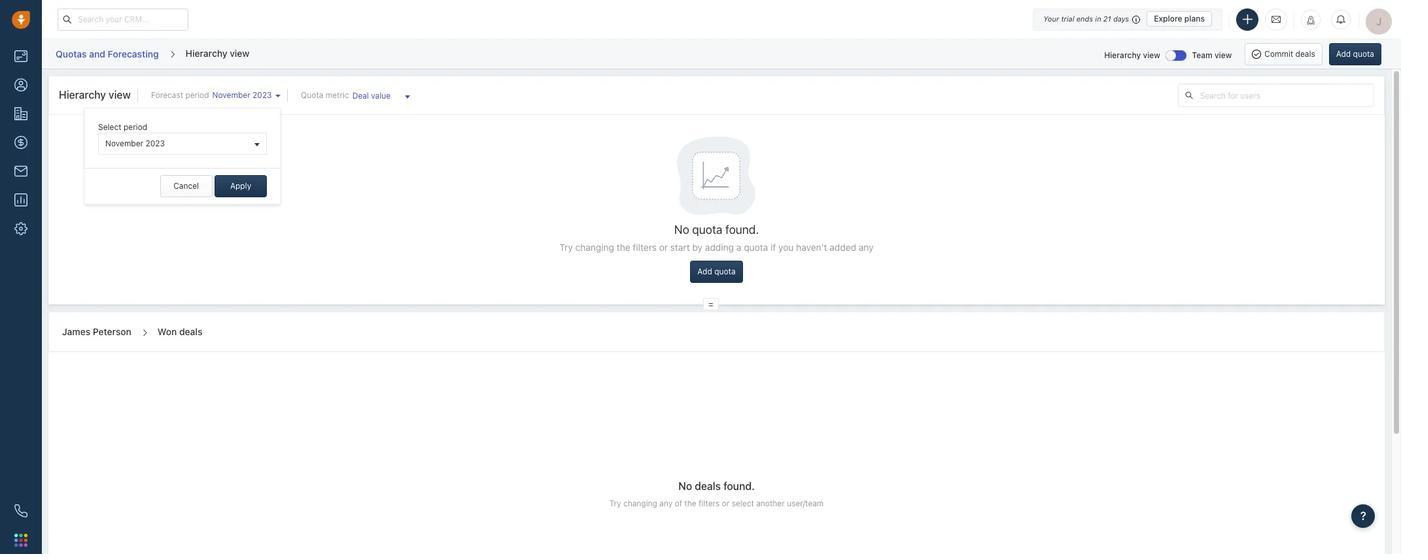 Task type: locate. For each thing, give the bounding box(es) containing it.
1 horizontal spatial november
[[212, 90, 250, 100]]

filters down no deals found.
[[699, 499, 720, 509]]

in
[[1096, 14, 1102, 23]]

won deals
[[158, 327, 202, 338]]

try changing any of the filters or select another user/team
[[610, 499, 824, 509]]

found. up a
[[726, 223, 759, 237]]

the inside the no quota found. try changing the filters or start by adding a quota if you haven't added any
[[617, 242, 631, 253]]

select
[[732, 499, 754, 509]]

filters left start
[[633, 242, 657, 253]]

try
[[560, 242, 573, 253], [610, 499, 621, 509]]

add quota button
[[1330, 43, 1382, 65], [691, 261, 743, 284]]

deals right won
[[179, 327, 202, 338]]

apply button
[[215, 175, 267, 198]]

explore plans
[[1154, 14, 1205, 24]]

0 vertical spatial the
[[617, 242, 631, 253]]

1 vertical spatial no
[[679, 481, 692, 493]]

deal
[[352, 91, 369, 101]]

another
[[757, 499, 785, 509]]

start
[[671, 242, 690, 253]]

deals up try changing any of the filters or select another user/team
[[695, 481, 721, 493]]

1 horizontal spatial or
[[722, 499, 730, 509]]

the right of
[[685, 499, 697, 509]]

filters
[[633, 242, 657, 253], [699, 499, 720, 509]]

user/team
[[787, 499, 824, 509]]

0 horizontal spatial try
[[560, 242, 573, 253]]

you
[[779, 242, 794, 253]]

if
[[771, 242, 776, 253]]

hierarchy view up select
[[59, 89, 131, 101]]

1 horizontal spatial period
[[185, 90, 209, 100]]

0 vertical spatial deals
[[1296, 49, 1316, 59]]

team
[[1193, 50, 1213, 60]]

view
[[230, 48, 250, 59], [1143, 50, 1161, 60], [1215, 50, 1232, 60], [109, 89, 131, 101]]

1 vertical spatial november 2023
[[105, 139, 165, 149]]

1 vertical spatial 2023
[[146, 139, 165, 149]]

november right forecast period
[[212, 90, 250, 100]]

1 vertical spatial november
[[105, 139, 143, 149]]

commit deals
[[1265, 49, 1316, 59]]

hierarchy
[[186, 48, 227, 59], [1105, 50, 1141, 60], [59, 89, 106, 101]]

2 horizontal spatial deals
[[1296, 49, 1316, 59]]

hierarchy up select
[[59, 89, 106, 101]]

1 horizontal spatial any
[[859, 242, 874, 253]]

any left of
[[660, 499, 673, 509]]

0 horizontal spatial 2023
[[146, 139, 165, 149]]

1 horizontal spatial filters
[[699, 499, 720, 509]]

james peterson
[[62, 327, 131, 338]]

0 vertical spatial november 2023
[[212, 90, 272, 100]]

add quota button down adding
[[691, 261, 743, 284]]

won
[[158, 327, 177, 338]]

1 horizontal spatial november 2023
[[212, 90, 272, 100]]

0 horizontal spatial add quota button
[[691, 261, 743, 284]]

or inside the no quota found. try changing the filters or start by adding a quota if you haven't added any
[[659, 242, 668, 253]]

hierarchy view down days
[[1105, 50, 1161, 60]]

0 horizontal spatial november
[[105, 139, 143, 149]]

adding
[[705, 242, 734, 253]]

no
[[674, 223, 690, 237], [679, 481, 692, 493]]

deal value
[[352, 91, 391, 101]]

quotas and forecasting
[[56, 48, 159, 59]]

your
[[1044, 14, 1060, 23]]

0 vertical spatial filters
[[633, 242, 657, 253]]

by
[[693, 242, 703, 253]]

november
[[212, 90, 250, 100], [105, 139, 143, 149]]

november 2023 button
[[209, 90, 281, 101]]

deals right commit
[[1296, 49, 1316, 59]]

0 vertical spatial any
[[859, 242, 874, 253]]

november 2023 inside button
[[105, 139, 165, 149]]

november down select period
[[105, 139, 143, 149]]

changing inside the no quota found. try changing the filters or start by adding a quota if you haven't added any
[[576, 242, 614, 253]]

add quota
[[1337, 49, 1375, 59], [698, 267, 736, 277]]

november 2023 button
[[98, 133, 267, 155]]

2023 left quota
[[253, 90, 272, 100]]

hierarchy up forecast period
[[186, 48, 227, 59]]

0 vertical spatial add
[[1337, 49, 1351, 59]]

forecast period
[[151, 90, 209, 100]]

2023 inside button
[[146, 139, 165, 149]]

add
[[1337, 49, 1351, 59], [698, 267, 713, 277]]

found.
[[726, 223, 759, 237], [724, 481, 755, 493]]

cancel button
[[160, 175, 212, 198]]

1 vertical spatial add quota button
[[691, 261, 743, 284]]

0 horizontal spatial november 2023
[[105, 139, 165, 149]]

add quota down adding
[[698, 267, 736, 277]]

november 2023
[[212, 90, 272, 100], [105, 139, 165, 149]]

1 vertical spatial period
[[124, 122, 147, 132]]

send email image
[[1272, 14, 1281, 25]]

0 horizontal spatial hierarchy view
[[59, 89, 131, 101]]

0 vertical spatial try
[[560, 242, 573, 253]]

or
[[659, 242, 668, 253], [722, 499, 730, 509]]

2023 down select period
[[146, 139, 165, 149]]

1 vertical spatial add
[[698, 267, 713, 277]]

hierarchy view up november 2023 dropdown button
[[186, 48, 250, 59]]

quota
[[1354, 49, 1375, 59], [693, 223, 723, 237], [744, 242, 768, 253], [715, 267, 736, 277]]

2 vertical spatial deals
[[695, 481, 721, 493]]

peterson
[[93, 327, 131, 338]]

1 horizontal spatial hierarchy view
[[186, 48, 250, 59]]

a
[[737, 242, 742, 253]]

1 horizontal spatial 2023
[[253, 90, 272, 100]]

0 vertical spatial found.
[[726, 223, 759, 237]]

add right commit deals
[[1337, 49, 1351, 59]]

no quota found. try changing the filters or start by adding a quota if you haven't added any
[[560, 223, 874, 253]]

add quota right commit deals
[[1337, 49, 1375, 59]]

1 vertical spatial any
[[660, 499, 673, 509]]

0 horizontal spatial deals
[[179, 327, 202, 338]]

the
[[617, 242, 631, 253], [685, 499, 697, 509]]

the left start
[[617, 242, 631, 253]]

found. inside the no quota found. try changing the filters or start by adding a quota if you haven't added any
[[726, 223, 759, 237]]

period for select period
[[124, 122, 147, 132]]

0 horizontal spatial add quota
[[698, 267, 736, 277]]

select
[[98, 122, 121, 132]]

value
[[371, 91, 391, 101]]

2023 for forecast period
[[253, 90, 272, 100]]

no inside the no quota found. try changing the filters or start by adding a quota if you haven't added any
[[674, 223, 690, 237]]

1 vertical spatial changing
[[624, 499, 658, 509]]

no for quota
[[674, 223, 690, 237]]

commit
[[1265, 49, 1294, 59]]

1 vertical spatial deals
[[179, 327, 202, 338]]

0 horizontal spatial or
[[659, 242, 668, 253]]

or left start
[[659, 242, 668, 253]]

james
[[62, 327, 90, 338]]

1 vertical spatial try
[[610, 499, 621, 509]]

1 horizontal spatial changing
[[624, 499, 658, 509]]

Search your CRM... text field
[[58, 8, 188, 30]]

hierarchy down days
[[1105, 50, 1141, 60]]

1 vertical spatial add quota
[[698, 267, 736, 277]]

add down by
[[698, 267, 713, 277]]

any right added at right
[[859, 242, 874, 253]]

1 horizontal spatial hierarchy
[[186, 48, 227, 59]]

forecasting
[[108, 48, 159, 59]]

0 vertical spatial period
[[185, 90, 209, 100]]

plans
[[1185, 14, 1205, 24]]

or left select
[[722, 499, 730, 509]]

period right forecast
[[185, 90, 209, 100]]

deals for no
[[695, 481, 721, 493]]

period
[[185, 90, 209, 100], [124, 122, 147, 132]]

metric
[[326, 90, 349, 100]]

0 vertical spatial or
[[659, 242, 668, 253]]

changing
[[576, 242, 614, 253], [624, 499, 658, 509]]

2023
[[253, 90, 272, 100], [146, 139, 165, 149]]

0 horizontal spatial changing
[[576, 242, 614, 253]]

0 vertical spatial 2023
[[253, 90, 272, 100]]

period right select
[[124, 122, 147, 132]]

ends
[[1077, 14, 1094, 23]]

cancel
[[174, 181, 199, 191]]

add quota button right commit deals
[[1330, 43, 1382, 65]]

1 horizontal spatial deals
[[695, 481, 721, 493]]

0 horizontal spatial filters
[[633, 242, 657, 253]]

deals inside button
[[1296, 49, 1316, 59]]

no up start
[[674, 223, 690, 237]]

0 vertical spatial changing
[[576, 242, 614, 253]]

november inside november 2023 dropdown button
[[212, 90, 250, 100]]

phone element
[[8, 499, 34, 525]]

0 horizontal spatial the
[[617, 242, 631, 253]]

0 vertical spatial no
[[674, 223, 690, 237]]

2 horizontal spatial hierarchy
[[1105, 50, 1141, 60]]

trial
[[1062, 14, 1075, 23]]

deals for commit
[[1296, 49, 1316, 59]]

1 vertical spatial found.
[[724, 481, 755, 493]]

1 vertical spatial filters
[[699, 499, 720, 509]]

november inside november 2023 button
[[105, 139, 143, 149]]

any
[[859, 242, 874, 253], [660, 499, 673, 509]]

deals
[[1296, 49, 1316, 59], [179, 327, 202, 338], [695, 481, 721, 493]]

0 vertical spatial add quota
[[1337, 49, 1375, 59]]

november 2023 right forecast period
[[212, 90, 272, 100]]

1 vertical spatial the
[[685, 499, 697, 509]]

found. up select
[[724, 481, 755, 493]]

1 horizontal spatial add
[[1337, 49, 1351, 59]]

0 horizontal spatial period
[[124, 122, 147, 132]]

november 2023 down select period
[[105, 139, 165, 149]]

0 vertical spatial november
[[212, 90, 250, 100]]

2 horizontal spatial hierarchy view
[[1105, 50, 1161, 60]]

hierarchy view
[[186, 48, 250, 59], [1105, 50, 1161, 60], [59, 89, 131, 101]]

=
[[709, 300, 714, 310]]

1 horizontal spatial add quota button
[[1330, 43, 1382, 65]]

view up november 2023 dropdown button
[[230, 48, 250, 59]]

november 2023 inside dropdown button
[[212, 90, 272, 100]]

2023 inside dropdown button
[[253, 90, 272, 100]]

commit deals button
[[1245, 43, 1323, 65]]

deals for won
[[179, 327, 202, 338]]

no up of
[[679, 481, 692, 493]]



Task type: describe. For each thing, give the bounding box(es) containing it.
0 horizontal spatial hierarchy
[[59, 89, 106, 101]]

21
[[1104, 14, 1112, 23]]

found. for deals
[[724, 481, 755, 493]]

no deals found.
[[679, 481, 755, 493]]

0 vertical spatial add quota button
[[1330, 43, 1382, 65]]

forecast
[[151, 90, 183, 100]]

found. for quota
[[726, 223, 759, 237]]

your trial ends in 21 days
[[1044, 14, 1130, 23]]

freshworks switcher image
[[14, 534, 27, 548]]

view up select period
[[109, 89, 131, 101]]

1 horizontal spatial add quota
[[1337, 49, 1375, 59]]

explore plans link
[[1147, 11, 1213, 27]]

days
[[1114, 14, 1130, 23]]

team view
[[1193, 50, 1232, 60]]

apply
[[230, 181, 251, 191]]

0 horizontal spatial add
[[698, 267, 713, 277]]

any inside the no quota found. try changing the filters or start by adding a quota if you haven't added any
[[859, 242, 874, 253]]

quotas and forecasting link
[[55, 44, 159, 64]]

0 horizontal spatial any
[[660, 499, 673, 509]]

explore
[[1154, 14, 1183, 24]]

= button
[[703, 299, 719, 311]]

quota metric
[[301, 90, 349, 100]]

november for select period
[[105, 139, 143, 149]]

haven't
[[796, 242, 827, 253]]

phone image
[[14, 505, 27, 518]]

added
[[830, 242, 857, 253]]

select period
[[98, 122, 147, 132]]

1 vertical spatial or
[[722, 499, 730, 509]]

no for deals
[[679, 481, 692, 493]]

quota
[[301, 90, 324, 100]]

quotas
[[56, 48, 87, 59]]

november for forecast period
[[212, 90, 250, 100]]

try inside the no quota found. try changing the filters or start by adding a quota if you haven't added any
[[560, 242, 573, 253]]

november 2023 for forecast period
[[212, 90, 272, 100]]

1 horizontal spatial the
[[685, 499, 697, 509]]

of
[[675, 499, 683, 509]]

deal value button
[[349, 86, 417, 108]]

view right team
[[1215, 50, 1232, 60]]

and
[[89, 48, 105, 59]]

2023 for select period
[[146, 139, 165, 149]]

period for forecast period
[[185, 90, 209, 100]]

view down explore
[[1143, 50, 1161, 60]]

Search for users text field
[[1200, 84, 1374, 107]]

1 horizontal spatial try
[[610, 499, 621, 509]]

november 2023 for select period
[[105, 139, 165, 149]]

filters inside the no quota found. try changing the filters or start by adding a quota if you haven't added any
[[633, 242, 657, 253]]



Task type: vqa. For each thing, say whether or not it's contained in the screenshot.
'Try' to the bottom
yes



